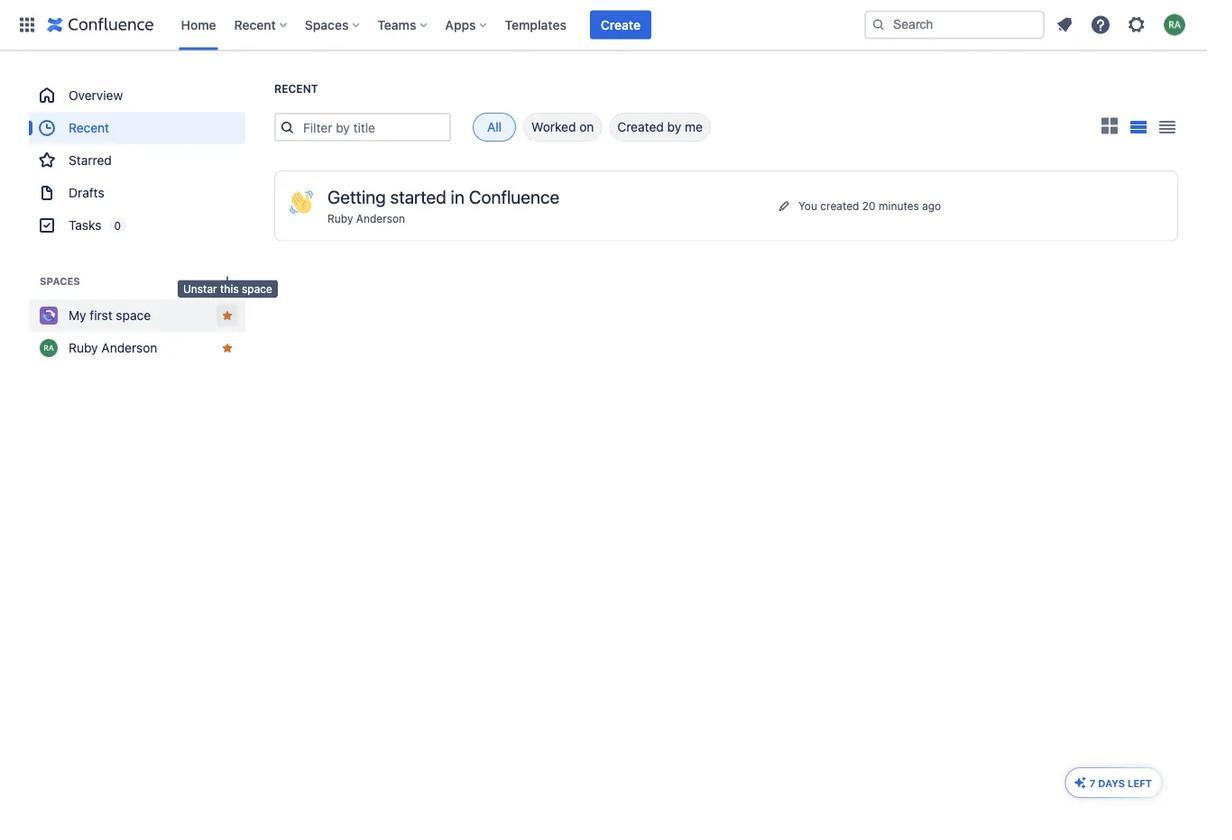 Task type: describe. For each thing, give the bounding box(es) containing it.
in
[[451, 186, 464, 207]]

home link
[[175, 10, 222, 39]]

drafts link
[[29, 177, 245, 209]]

recent link
[[29, 112, 245, 144]]

tab list containing all
[[451, 113, 711, 142]]

1 vertical spatial recent
[[274, 83, 318, 95]]

apps
[[445, 17, 476, 32]]

space
[[116, 308, 151, 323]]

help icon image
[[1090, 14, 1111, 36]]

days
[[1098, 778, 1125, 789]]

notification icon image
[[1054, 14, 1075, 36]]

on
[[579, 120, 594, 134]]

drafts
[[69, 185, 104, 200]]

tasks
[[69, 218, 101, 233]]

search image
[[872, 18, 886, 32]]

unstar this space image inside ruby anderson link
[[220, 341, 235, 355]]

my first space
[[69, 308, 151, 323]]

global element
[[11, 0, 861, 50]]

recent inside group
[[69, 120, 109, 135]]

first
[[90, 308, 112, 323]]

anderson inside the getting started in confluence ruby anderson
[[356, 212, 405, 225]]

minutes
[[879, 200, 919, 212]]

create a space image
[[217, 271, 238, 292]]

ruby anderson
[[69, 341, 157, 355]]

7 days left
[[1090, 778, 1152, 789]]

all button
[[473, 113, 516, 142]]

created by me button
[[609, 113, 711, 142]]

recent inside dropdown button
[[234, 17, 276, 32]]

your profile and preferences image
[[1164, 14, 1185, 36]]

worked on button
[[523, 113, 602, 142]]

settings icon image
[[1126, 14, 1148, 36]]

appswitcher icon image
[[16, 14, 38, 36]]

worked
[[531, 120, 576, 134]]

20
[[862, 200, 876, 212]]

created by me
[[617, 120, 703, 134]]

premium icon image
[[1073, 776, 1088, 790]]

overview link
[[29, 79, 245, 112]]

compact list image
[[1157, 116, 1178, 138]]

create
[[601, 17, 641, 32]]

confluence
[[469, 186, 559, 207]]

1 horizontal spatial ruby anderson link
[[327, 212, 405, 225]]

created
[[617, 120, 664, 134]]

banner containing home
[[0, 0, 1207, 51]]

Filter by title field
[[298, 115, 449, 140]]

templates
[[505, 17, 566, 32]]

list image
[[1130, 121, 1147, 133]]

templates link
[[499, 10, 572, 39]]

ago
[[922, 200, 941, 212]]

recent button
[[229, 10, 294, 39]]

my
[[69, 308, 86, 323]]

1 vertical spatial ruby
[[69, 341, 98, 355]]

group containing overview
[[29, 79, 245, 242]]

1 vertical spatial anderson
[[101, 341, 157, 355]]

7 days left button
[[1066, 769, 1161, 798]]

1 vertical spatial ruby anderson link
[[29, 332, 245, 364]]



Task type: vqa. For each thing, say whether or not it's contained in the screenshot.
the Recent within Recent link
no



Task type: locate. For each thing, give the bounding box(es) containing it.
overview
[[69, 88, 123, 103]]

apps button
[[440, 10, 494, 39]]

0 vertical spatial ruby
[[327, 212, 353, 225]]

0 vertical spatial ruby anderson link
[[327, 212, 405, 225]]

ruby down 'getting'
[[327, 212, 353, 225]]

group
[[29, 79, 245, 242]]

teams
[[377, 17, 416, 32]]

:wave: image
[[290, 190, 313, 214], [290, 190, 313, 214]]

left
[[1128, 778, 1152, 789]]

unstar this space image
[[220, 309, 235, 323], [220, 341, 235, 355]]

0 vertical spatial unstar this space image
[[220, 309, 235, 323]]

0 horizontal spatial spaces
[[40, 276, 80, 287]]

0 horizontal spatial anderson
[[101, 341, 157, 355]]

0
[[114, 219, 121, 232]]

banner
[[0, 0, 1207, 51]]

Search field
[[864, 10, 1045, 39]]

2 unstar this space image from the top
[[220, 341, 235, 355]]

1 vertical spatial spaces
[[40, 276, 80, 287]]

by
[[667, 120, 681, 134]]

my first space link
[[29, 300, 245, 332]]

spaces right recent dropdown button
[[305, 17, 349, 32]]

1 horizontal spatial spaces
[[305, 17, 349, 32]]

created
[[820, 200, 859, 212]]

ruby inside the getting started in confluence ruby anderson
[[327, 212, 353, 225]]

worked on
[[531, 120, 594, 134]]

ruby anderson link
[[327, 212, 405, 225], [29, 332, 245, 364]]

recent
[[234, 17, 276, 32], [274, 83, 318, 95], [69, 120, 109, 135]]

0 vertical spatial anderson
[[356, 212, 405, 225]]

1 horizontal spatial ruby
[[327, 212, 353, 225]]

7
[[1090, 778, 1096, 789]]

starred link
[[29, 144, 245, 177]]

teams button
[[372, 10, 434, 39]]

0 horizontal spatial ruby anderson link
[[29, 332, 245, 364]]

spaces inside popup button
[[305, 17, 349, 32]]

ruby down my
[[69, 341, 98, 355]]

getting started in confluence ruby anderson
[[327, 186, 559, 225]]

you
[[798, 200, 817, 212]]

anderson
[[356, 212, 405, 225], [101, 341, 157, 355]]

getting
[[327, 186, 386, 207]]

all
[[487, 120, 502, 134]]

1 unstar this space image from the top
[[220, 309, 235, 323]]

started
[[390, 186, 446, 207]]

me
[[685, 120, 703, 134]]

anderson down 'getting'
[[356, 212, 405, 225]]

home
[[181, 17, 216, 32]]

ruby
[[327, 212, 353, 225], [69, 341, 98, 355]]

anderson down space at the left top of page
[[101, 341, 157, 355]]

recent up starred
[[69, 120, 109, 135]]

tooltip
[[113, 184, 161, 202]]

spaces up my
[[40, 276, 80, 287]]

spaces
[[305, 17, 349, 32], [40, 276, 80, 287]]

cards image
[[1099, 115, 1121, 137]]

recent right home
[[234, 17, 276, 32]]

starred
[[69, 153, 112, 168]]

tab list
[[451, 113, 711, 142]]

ruby anderson link down 'getting'
[[327, 212, 405, 225]]

0 horizontal spatial ruby
[[69, 341, 98, 355]]

you created 20 minutes ago
[[798, 200, 941, 212]]

unstar this space image inside my first space link
[[220, 309, 235, 323]]

1 vertical spatial unstar this space image
[[220, 341, 235, 355]]

2 vertical spatial recent
[[69, 120, 109, 135]]

recent down recent dropdown button
[[274, 83, 318, 95]]

0 vertical spatial spaces
[[305, 17, 349, 32]]

create link
[[590, 10, 651, 39]]

1 horizontal spatial anderson
[[356, 212, 405, 225]]

ruby anderson link down space at the left top of page
[[29, 332, 245, 364]]

confluence image
[[47, 14, 154, 36], [47, 14, 154, 36]]

0 vertical spatial recent
[[234, 17, 276, 32]]

spaces button
[[299, 10, 367, 39]]



